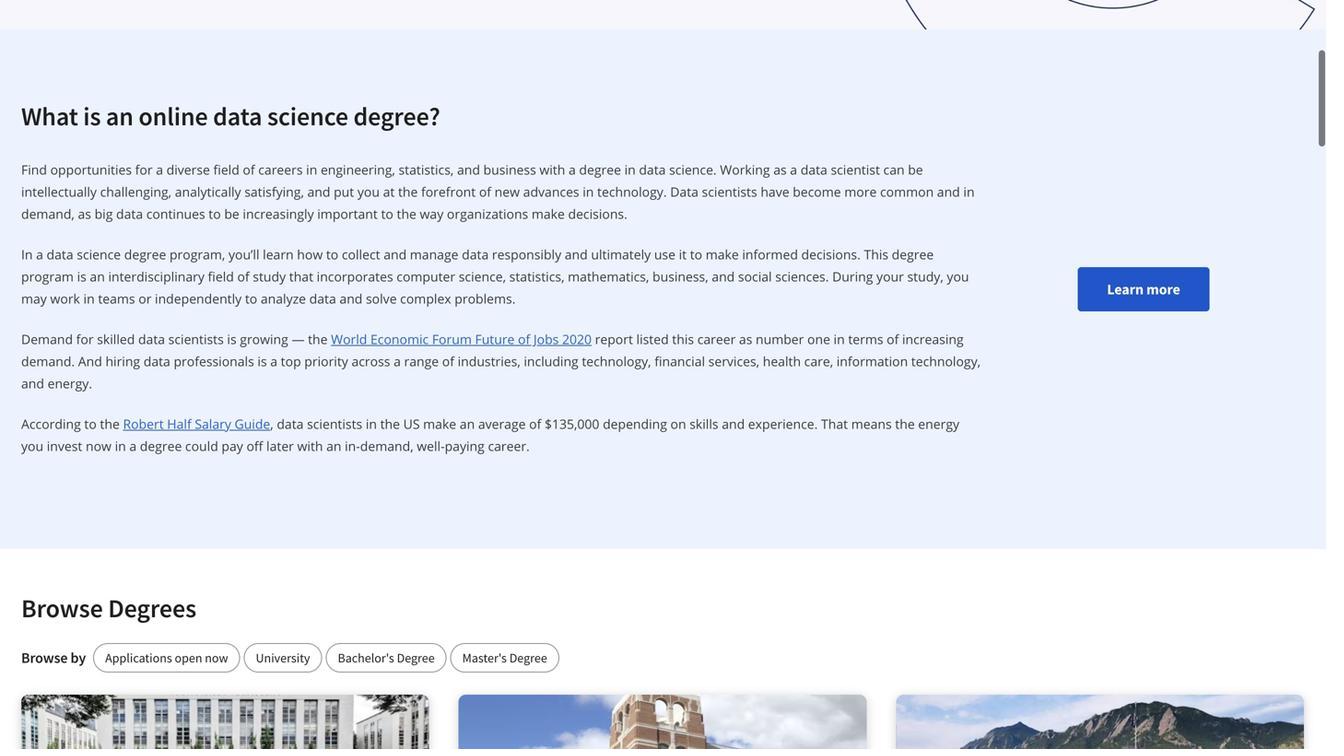 Task type: describe. For each thing, give the bounding box(es) containing it.
off
[[246, 437, 263, 455]]

browse for browse by
[[21, 649, 68, 667]]

top
[[281, 353, 301, 370]]

informed
[[742, 246, 798, 263]]

study
[[253, 268, 286, 285]]

make inside ', data scientists in the us make an average of $135,000 depending on skills and experience. that means the energy you invest now in a degree could pay off later with an in-demand, well-paying career.'
[[423, 415, 456, 433]]

salary
[[195, 415, 231, 433]]

use
[[654, 246, 676, 263]]

responsibly
[[492, 246, 561, 263]]

statistics, inside find opportunities for a diverse field of careers in engineering, statistics, and business with a degree in data science. working as a data scientist can be intellectually challenging, analytically satisfying, and put you at the forefront of new advances in technology. data scientists have become more common and in demand, as big data continues to be increasingly important to the way organizations make decisions.
[[399, 161, 454, 178]]

applications
[[105, 650, 172, 666]]

care,
[[804, 353, 833, 370]]

0 vertical spatial science
[[267, 100, 348, 132]]

the left robert
[[100, 415, 120, 433]]

energy.
[[48, 375, 92, 392]]

data up become
[[801, 161, 827, 178]]

to right "it"
[[690, 246, 702, 263]]

well-
[[417, 437, 445, 455]]

the left way
[[397, 205, 416, 223]]

with inside ', data scientists in the us make an average of $135,000 depending on skills and experience. that means the energy you invest now in a degree could pay off later with an in-demand, well-paying career.'
[[297, 437, 323, 455]]

one
[[807, 330, 830, 348]]

1 vertical spatial scientists
[[168, 330, 224, 348]]

careers
[[258, 161, 303, 178]]

important
[[317, 205, 378, 223]]

economic
[[370, 330, 429, 348]]

—
[[292, 330, 305, 348]]

challenging,
[[100, 183, 172, 200]]

analyze
[[261, 290, 306, 307]]

learn
[[1107, 280, 1144, 299]]

range
[[404, 353, 439, 370]]

Bachelor's Degree button
[[326, 643, 447, 673]]

opportunities
[[50, 161, 132, 178]]

computer
[[397, 268, 455, 285]]

report listed this career as number one in terms of increasing demand. and hiring data professionals is a top priority across a range of industries, including technology, financial services, health care, information technology, and energy.
[[21, 330, 981, 392]]

according to the robert half salary guide
[[21, 415, 270, 433]]

degree inside find opportunities for a diverse field of careers in engineering, statistics, and business with a degree in data science. working as a data scientist can be intellectually challenging, analytically satisfying, and put you at the forefront of new advances in technology. data scientists have become more common and in demand, as big data continues to be increasingly important to the way organizations make decisions.
[[579, 161, 621, 178]]

degrees
[[108, 592, 196, 624]]

business,
[[653, 268, 708, 285]]

pay
[[222, 437, 243, 455]]

incorporates
[[317, 268, 393, 285]]

to down at
[[381, 205, 393, 223]]

in
[[21, 246, 33, 263]]

the right —
[[308, 330, 328, 348]]

and
[[78, 353, 102, 370]]

data inside report listed this career as number one in terms of increasing demand. and hiring data professionals is a top priority across a range of industries, including technology, financial services, health care, information technology, and energy.
[[144, 353, 170, 370]]

put
[[334, 183, 354, 200]]

demand.
[[21, 353, 75, 370]]

as inside report listed this career as number one in terms of increasing demand. and hiring data professionals is a top priority across a range of industries, including technology, financial services, health care, information technology, and energy.
[[739, 330, 752, 348]]

forum
[[432, 330, 472, 348]]

scientists inside ', data scientists in the us make an average of $135,000 depending on skills and experience. that means the energy you invest now in a degree could pay off later with an in-demand, well-paying career.'
[[307, 415, 362, 433]]

financial
[[655, 353, 705, 370]]

degree up interdisciplinary
[[124, 246, 166, 263]]

decisions. inside find opportunities for a diverse field of careers in engineering, statistics, and business with a degree in data science. working as a data scientist can be intellectually challenging, analytically satisfying, and put you at the forefront of new advances in technology. data scientists have become more common and in demand, as big data continues to be increasingly important to the way organizations make decisions.
[[568, 205, 627, 223]]

in up technology.
[[624, 161, 636, 178]]

robert half salary guide link
[[123, 415, 270, 433]]

world
[[331, 330, 367, 348]]

is right what
[[83, 100, 101, 132]]

on
[[671, 415, 686, 433]]

scientists inside find opportunities for a diverse field of careers in engineering, statistics, and business with a degree in data science. working as a data scientist can be intellectually challenging, analytically satisfying, and put you at the forefront of new advances in technology. data scientists have become more common and in demand, as big data continues to be increasingly important to the way organizations make decisions.
[[702, 183, 757, 200]]

an up paying
[[460, 415, 475, 433]]

what
[[21, 100, 78, 132]]

including
[[524, 353, 579, 370]]

of left new
[[479, 183, 491, 200]]

advances
[[523, 183, 579, 200]]

in-
[[345, 437, 360, 455]]

applications open now
[[105, 650, 228, 666]]

in inside report listed this career as number one in terms of increasing demand. and hiring data professionals is a top priority across a range of industries, including technology, financial services, health care, information technology, and energy.
[[834, 330, 845, 348]]

is inside report listed this career as number one in terms of increasing demand. and hiring data professionals is a top priority across a range of industries, including technology, financial services, health care, information technology, and energy.
[[257, 353, 267, 370]]

demand
[[21, 330, 73, 348]]

university
[[256, 650, 310, 666]]

in right advances
[[583, 183, 594, 200]]

at
[[383, 183, 395, 200]]

it
[[679, 246, 687, 263]]

an inside in a data science degree program, you'll learn how to collect and manage data responsibly and ultimately use it to make informed decisions. this degree program is an interdisciplinary field of study that incorporates computer science, statistics, mathematics, business, and social sciences. during your study, you may work in teams or independently to analyze data and solve complex problems.
[[90, 268, 105, 285]]

increasing
[[902, 330, 964, 348]]

in inside in a data science degree program, you'll learn how to collect and manage data responsibly and ultimately use it to make informed decisions. this degree program is an interdisciplinary field of study that incorporates computer science, statistics, mathematics, business, and social sciences. during your study, you may work in teams or independently to analyze data and solve complex problems.
[[83, 290, 95, 307]]

$135,000
[[545, 415, 599, 433]]

the right at
[[398, 183, 418, 200]]

program,
[[170, 246, 225, 263]]

of right terms
[[887, 330, 899, 348]]

hiring
[[105, 353, 140, 370]]

during
[[832, 268, 873, 285]]

you inside in a data science degree program, you'll learn how to collect and manage data responsibly and ultimately use it to make informed decisions. this degree program is an interdisciplinary field of study that incorporates computer science, statistics, mathematics, business, and social sciences. during your study, you may work in teams or independently to analyze data and solve complex problems.
[[947, 268, 969, 285]]

jobs
[[534, 330, 559, 348]]

of left jobs
[[518, 330, 530, 348]]

science.
[[669, 161, 717, 178]]

1 technology, from the left
[[582, 353, 651, 370]]

that
[[821, 415, 848, 433]]

world economic forum future of jobs 2020 link
[[331, 330, 592, 348]]

according
[[21, 415, 81, 433]]

find opportunities for a diverse field of careers in engineering, statistics, and business with a degree in data science. working as a data scientist can be intellectually challenging, analytically satisfying, and put you at the forefront of new advances in technology. data scientists have become more common and in demand, as big data continues to be increasingly important to the way organizations make decisions.
[[21, 161, 975, 223]]

work
[[50, 290, 80, 307]]

field inside find opportunities for a diverse field of careers in engineering, statistics, and business with a degree in data science. working as a data scientist can be intellectually challenging, analytically satisfying, and put you at the forefront of new advances in technology. data scientists have become more common and in demand, as big data continues to be increasingly important to the way organizations make decisions.
[[213, 161, 239, 178]]

and right common at the top
[[937, 183, 960, 200]]

browse degrees
[[21, 592, 196, 624]]

and left the put
[[307, 183, 330, 200]]

big
[[95, 205, 113, 223]]

and up forefront
[[457, 161, 480, 178]]

business
[[483, 161, 536, 178]]

and up mathematics,
[[565, 246, 588, 263]]

solve
[[366, 290, 397, 307]]

Master's Degree button
[[450, 643, 559, 673]]

data down challenging,
[[116, 205, 143, 223]]

science inside in a data science degree program, you'll learn how to collect and manage data responsibly and ultimately use it to make informed decisions. this degree program is an interdisciplinary field of study that incorporates computer science, statistics, mathematics, business, and social sciences. during your study, you may work in teams or independently to analyze data and solve complex problems.
[[77, 246, 121, 263]]

and inside ', data scientists in the us make an average of $135,000 depending on skills and experience. that means the energy you invest now in a degree could pay off later with an in-demand, well-paying career.'
[[722, 415, 745, 433]]

your
[[877, 268, 904, 285]]

demand for skilled data scientists is growing — the world economic forum future of jobs 2020
[[21, 330, 592, 348]]

experience.
[[748, 415, 818, 433]]

, data scientists in the us make an average of $135,000 depending on skills and experience. that means the energy you invest now in a degree could pay off later with an in-demand, well-paying career.
[[21, 415, 959, 455]]

or
[[138, 290, 152, 307]]

0 vertical spatial as
[[773, 161, 787, 178]]

diverse
[[166, 161, 210, 178]]

a up advances
[[569, 161, 576, 178]]

depending
[[603, 415, 667, 433]]

skilled
[[97, 330, 135, 348]]

energy
[[918, 415, 959, 433]]

demand, inside ', data scientists in the us make an average of $135,000 depending on skills and experience. that means the energy you invest now in a degree could pay off later with an in-demand, well-paying career.'
[[360, 437, 413, 455]]

analytically
[[175, 183, 241, 200]]

increasingly
[[243, 205, 314, 223]]

to right how
[[326, 246, 338, 263]]

us
[[403, 415, 420, 433]]

browse by group
[[93, 643, 559, 673]]

a inside in a data science degree program, you'll learn how to collect and manage data responsibly and ultimately use it to make informed decisions. this degree program is an interdisciplinary field of study that incorporates computer science, statistics, mathematics, business, and social sciences. during your study, you may work in teams or independently to analyze data and solve complex problems.
[[36, 246, 43, 263]]

degree?
[[353, 100, 440, 132]]

and right collect
[[384, 246, 407, 263]]



Task type: vqa. For each thing, say whether or not it's contained in the screenshot.
the bottom "Instructional"
no



Task type: locate. For each thing, give the bounding box(es) containing it.
science up careers
[[267, 100, 348, 132]]

of inside in a data science degree program, you'll learn how to collect and manage data responsibly and ultimately use it to make informed decisions. this degree program is an interdisciplinary field of study that incorporates computer science, statistics, mathematics, business, and social sciences. during your study, you may work in teams or independently to analyze data and solve complex problems.
[[237, 268, 249, 285]]

now inside button
[[205, 650, 228, 666]]

2 vertical spatial scientists
[[307, 415, 362, 433]]

independently
[[155, 290, 242, 307]]

in right common at the top
[[963, 183, 975, 200]]

way
[[420, 205, 444, 223]]

listed
[[636, 330, 669, 348]]

data down that
[[309, 290, 336, 307]]

this
[[864, 246, 888, 263]]

2 horizontal spatial as
[[773, 161, 787, 178]]

you
[[357, 183, 380, 200], [947, 268, 969, 285], [21, 437, 43, 455]]

degree
[[397, 650, 435, 666], [509, 650, 547, 666]]

field
[[213, 161, 239, 178], [208, 268, 234, 285]]

and down incorporates
[[340, 290, 363, 307]]

to down analytically
[[209, 205, 221, 223]]

0 horizontal spatial scientists
[[168, 330, 224, 348]]

for up "and"
[[76, 330, 94, 348]]

2 vertical spatial make
[[423, 415, 456, 433]]

bachelor's degree
[[338, 650, 435, 666]]

with
[[539, 161, 565, 178], [297, 437, 323, 455]]

1 vertical spatial you
[[947, 268, 969, 285]]

0 vertical spatial statistics,
[[399, 161, 454, 178]]

open
[[175, 650, 202, 666]]

industries,
[[458, 353, 520, 370]]

more inside "link"
[[1147, 280, 1180, 299]]

0 horizontal spatial statistics,
[[399, 161, 454, 178]]

0 horizontal spatial decisions.
[[568, 205, 627, 223]]

career
[[697, 330, 736, 348]]

be
[[908, 161, 923, 178], [224, 205, 239, 223]]

1 horizontal spatial decisions.
[[801, 246, 861, 263]]

average
[[478, 415, 526, 433]]

2 vertical spatial as
[[739, 330, 752, 348]]

technology, down increasing
[[911, 353, 981, 370]]

1 vertical spatial field
[[208, 268, 234, 285]]

with inside find opportunities for a diverse field of careers in engineering, statistics, and business with a degree in data science. working as a data scientist can be intellectually challenging, analytically satisfying, and put you at the forefront of new advances in technology. data scientists have become more common and in demand, as big data continues to be increasingly important to the way organizations make decisions.
[[539, 161, 565, 178]]

make inside find opportunities for a diverse field of careers in engineering, statistics, and business with a degree in data science. working as a data scientist can be intellectually challenging, analytically satisfying, and put you at the forefront of new advances in technology. data scientists have become more common and in demand, as big data continues to be increasingly important to the way organizations make decisions.
[[532, 205, 565, 223]]

1 vertical spatial for
[[76, 330, 94, 348]]

how
[[297, 246, 323, 263]]

2 horizontal spatial scientists
[[702, 183, 757, 200]]

a inside ', data scientists in the us make an average of $135,000 depending on skills and experience. that means the energy you invest now in a degree could pay off later with an in-demand, well-paying career.'
[[129, 437, 137, 455]]

demand, down us
[[360, 437, 413, 455]]

1 horizontal spatial more
[[1147, 280, 1180, 299]]

demand, inside find opportunities for a diverse field of careers in engineering, statistics, and business with a degree in data science. working as a data scientist can be intellectually challenging, analytically satisfying, and put you at the forefront of new advances in technology. data scientists have become more common and in demand, as big data continues to be increasingly important to the way organizations make decisions.
[[21, 205, 75, 223]]

0 vertical spatial be
[[908, 161, 923, 178]]

to
[[209, 205, 221, 223], [381, 205, 393, 223], [326, 246, 338, 263], [690, 246, 702, 263], [245, 290, 257, 307], [84, 415, 97, 433]]

the left us
[[380, 415, 400, 433]]

satisfying,
[[244, 183, 304, 200]]

information
[[837, 353, 908, 370]]

1 horizontal spatial statistics,
[[509, 268, 564, 285]]

data
[[213, 100, 262, 132], [639, 161, 666, 178], [801, 161, 827, 178], [116, 205, 143, 223], [47, 246, 73, 263], [462, 246, 489, 263], [309, 290, 336, 307], [138, 330, 165, 348], [144, 353, 170, 370], [277, 415, 304, 433]]

1 horizontal spatial science
[[267, 100, 348, 132]]

an left in-
[[326, 437, 341, 455]]

and inside report listed this career as number one in terms of increasing demand. and hiring data professionals is a top priority across a range of industries, including technology, financial services, health care, information technology, and energy.
[[21, 375, 44, 392]]

1 horizontal spatial be
[[908, 161, 923, 178]]

browse up browse by
[[21, 592, 103, 624]]

0 horizontal spatial with
[[297, 437, 323, 455]]

you left at
[[357, 183, 380, 200]]

1 horizontal spatial now
[[205, 650, 228, 666]]

scientist
[[831, 161, 880, 178]]

you right "study,"
[[947, 268, 969, 285]]

field up independently
[[208, 268, 234, 285]]

professionals
[[174, 353, 254, 370]]

decisions.
[[568, 205, 627, 223], [801, 246, 861, 263]]

technology, down report
[[582, 353, 651, 370]]

science down big
[[77, 246, 121, 263]]

2 horizontal spatial make
[[706, 246, 739, 263]]

now inside ', data scientists in the us make an average of $135,000 depending on skills and experience. that means the energy you invest now in a degree could pay off later with an in-demand, well-paying career.'
[[86, 437, 111, 455]]

0 vertical spatial more
[[844, 183, 877, 200]]

1 horizontal spatial degree
[[509, 650, 547, 666]]

continues
[[146, 205, 205, 223]]

career.
[[488, 437, 530, 455]]

a down robert
[[129, 437, 137, 455]]

more right learn at the top
[[1147, 280, 1180, 299]]

a left top
[[270, 353, 277, 370]]

in
[[306, 161, 317, 178], [624, 161, 636, 178], [583, 183, 594, 200], [963, 183, 975, 200], [83, 290, 95, 307], [834, 330, 845, 348], [366, 415, 377, 433], [115, 437, 126, 455]]

0 horizontal spatial as
[[78, 205, 91, 223]]

you inside find opportunities for a diverse field of careers in engineering, statistics, and business with a degree in data science. working as a data scientist can be intellectually challenging, analytically satisfying, and put you at the forefront of new advances in technology. data scientists have become more common and in demand, as big data continues to be increasingly important to the way organizations make decisions.
[[357, 183, 380, 200]]

1 vertical spatial with
[[297, 437, 323, 455]]

working
[[720, 161, 770, 178]]

with up advances
[[539, 161, 565, 178]]

the right means
[[895, 415, 915, 433]]

0 horizontal spatial for
[[76, 330, 94, 348]]

what is an online data science degree?
[[21, 100, 440, 132]]

make up the 'well-'
[[423, 415, 456, 433]]

1 vertical spatial be
[[224, 205, 239, 223]]

now right invest
[[86, 437, 111, 455]]

0 horizontal spatial you
[[21, 437, 43, 455]]

learn more
[[1107, 280, 1180, 299]]

degree for bachelor's degree
[[397, 650, 435, 666]]

1 vertical spatial as
[[78, 205, 91, 223]]

0 horizontal spatial be
[[224, 205, 239, 223]]

0 vertical spatial browse
[[21, 592, 103, 624]]

2 horizontal spatial you
[[947, 268, 969, 285]]

0 horizontal spatial demand,
[[21, 205, 75, 223]]

master's
[[462, 650, 507, 666]]

an up teams
[[90, 268, 105, 285]]

priority
[[304, 353, 348, 370]]

complex
[[400, 290, 451, 307]]

robert
[[123, 415, 164, 433]]

is
[[83, 100, 101, 132], [77, 268, 86, 285], [227, 330, 237, 348], [257, 353, 267, 370]]

may
[[21, 290, 47, 307]]

growing
[[240, 330, 288, 348]]

2 degree from the left
[[509, 650, 547, 666]]

browse left by
[[21, 649, 68, 667]]

1 horizontal spatial as
[[739, 330, 752, 348]]

demand, down the intellectually
[[21, 205, 75, 223]]

field up analytically
[[213, 161, 239, 178]]

data right hiring in the left of the page
[[144, 353, 170, 370]]

make down advances
[[532, 205, 565, 223]]

number
[[756, 330, 804, 348]]

and right the "skills"
[[722, 415, 745, 433]]

1 vertical spatial demand,
[[360, 437, 413, 455]]

as
[[773, 161, 787, 178], [78, 205, 91, 223], [739, 330, 752, 348]]

find
[[21, 161, 47, 178]]

invest
[[47, 437, 82, 455]]

terms
[[848, 330, 883, 348]]

and left social
[[712, 268, 735, 285]]

of inside ', data scientists in the us make an average of $135,000 depending on skills and experience. that means the energy you invest now in a degree could pay off later with an in-demand, well-paying career.'
[[529, 415, 541, 433]]

1 horizontal spatial you
[[357, 183, 380, 200]]

1 horizontal spatial for
[[135, 161, 153, 178]]

degree right master's
[[509, 650, 547, 666]]

data up science,
[[462, 246, 489, 263]]

scientists up professionals
[[168, 330, 224, 348]]

1 horizontal spatial technology,
[[911, 353, 981, 370]]

as up have
[[773, 161, 787, 178]]

0 vertical spatial field
[[213, 161, 239, 178]]

be down analytically
[[224, 205, 239, 223]]

0 vertical spatial for
[[135, 161, 153, 178]]

you inside ', data scientists in the us make an average of $135,000 depending on skills and experience. that means the energy you invest now in a degree could pay off later with an in-demand, well-paying career.'
[[21, 437, 43, 455]]

of down 'you'll'
[[237, 268, 249, 285]]

make inside in a data science degree program, you'll learn how to collect and manage data responsibly and ultimately use it to make informed decisions. this degree program is an interdisciplinary field of study that incorporates computer science, statistics, mathematics, business, and social sciences. during your study, you may work in teams or independently to analyze data and solve complex problems.
[[706, 246, 739, 263]]

to down study
[[245, 290, 257, 307]]

across
[[352, 353, 390, 370]]

online
[[139, 100, 208, 132]]

1 vertical spatial statistics,
[[509, 268, 564, 285]]

you down according
[[21, 437, 43, 455]]

a right in
[[36, 246, 43, 263]]

1 horizontal spatial scientists
[[307, 415, 362, 433]]

data up technology.
[[639, 161, 666, 178]]

future
[[475, 330, 515, 348]]

master's degree
[[462, 650, 547, 666]]

science,
[[459, 268, 506, 285]]

1 vertical spatial decisions.
[[801, 246, 861, 263]]

0 horizontal spatial make
[[423, 415, 456, 433]]

in left us
[[366, 415, 377, 433]]

1 horizontal spatial demand,
[[360, 437, 413, 455]]

of right average
[[529, 415, 541, 433]]

statistics, inside in a data science degree program, you'll learn how to collect and manage data responsibly and ultimately use it to make informed decisions. this degree program is an interdisciplinary field of study that incorporates computer science, statistics, mathematics, business, and social sciences. during your study, you may work in teams or independently to analyze data and solve complex problems.
[[509, 268, 564, 285]]

degree up "study,"
[[892, 246, 934, 263]]

later
[[266, 437, 294, 455]]

in down robert
[[115, 437, 126, 455]]

in right work
[[83, 290, 95, 307]]

Applications open now button
[[93, 643, 240, 673]]

2 technology, from the left
[[911, 353, 981, 370]]

0 vertical spatial with
[[539, 161, 565, 178]]

become
[[793, 183, 841, 200]]

1 horizontal spatial with
[[539, 161, 565, 178]]

program
[[21, 268, 74, 285]]

make up social
[[706, 246, 739, 263]]

scientists up in-
[[307, 415, 362, 433]]

2 browse from the top
[[21, 649, 68, 667]]

a up become
[[790, 161, 797, 178]]

0 vertical spatial now
[[86, 437, 111, 455]]

demand,
[[21, 205, 75, 223], [360, 437, 413, 455]]

1 vertical spatial more
[[1147, 280, 1180, 299]]

data up program
[[47, 246, 73, 263]]

is up work
[[77, 268, 86, 285]]

0 horizontal spatial more
[[844, 183, 877, 200]]

decisions. inside in a data science degree program, you'll learn how to collect and manage data responsibly and ultimately use it to make informed decisions. this degree program is an interdisciplinary field of study that incorporates computer science, statistics, mathematics, business, and social sciences. during your study, you may work in teams or independently to analyze data and solve complex problems.
[[801, 246, 861, 263]]

University button
[[244, 643, 322, 673]]

forefront
[[421, 183, 476, 200]]

0 vertical spatial demand,
[[21, 205, 75, 223]]

0 vertical spatial decisions.
[[568, 205, 627, 223]]

degree inside ', data scientists in the us make an average of $135,000 depending on skills and experience. that means the energy you invest now in a degree could pay off later with an in-demand, well-paying career.'
[[140, 437, 182, 455]]

1 degree from the left
[[397, 650, 435, 666]]

new
[[495, 183, 520, 200]]

data right the online
[[213, 100, 262, 132]]

degree down according to the robert half salary guide
[[140, 437, 182, 455]]

decisions. up during
[[801, 246, 861, 263]]

0 horizontal spatial science
[[77, 246, 121, 263]]

mathematics,
[[568, 268, 649, 285]]

in right one
[[834, 330, 845, 348]]

for
[[135, 161, 153, 178], [76, 330, 94, 348]]

is down the growing
[[257, 353, 267, 370]]

statistics, down responsibly
[[509, 268, 564, 285]]

this
[[672, 330, 694, 348]]

more
[[844, 183, 877, 200], [1147, 280, 1180, 299]]

2 vertical spatial you
[[21, 437, 43, 455]]

0 vertical spatial make
[[532, 205, 565, 223]]

of down forum
[[442, 353, 454, 370]]

1 vertical spatial now
[[205, 650, 228, 666]]

1 vertical spatial browse
[[21, 649, 68, 667]]

degree right bachelor's
[[397, 650, 435, 666]]

1 vertical spatial science
[[77, 246, 121, 263]]

1 browse from the top
[[21, 592, 103, 624]]

services,
[[708, 353, 760, 370]]

as up services,
[[739, 330, 752, 348]]

report
[[595, 330, 633, 348]]

scientists down working
[[702, 183, 757, 200]]

a
[[156, 161, 163, 178], [569, 161, 576, 178], [790, 161, 797, 178], [36, 246, 43, 263], [270, 353, 277, 370], [394, 353, 401, 370], [129, 437, 137, 455]]

0 horizontal spatial degree
[[397, 650, 435, 666]]

0 horizontal spatial technology,
[[582, 353, 651, 370]]

0 horizontal spatial now
[[86, 437, 111, 455]]

technology.
[[597, 183, 667, 200]]

can
[[883, 161, 905, 178]]

now right open
[[205, 650, 228, 666]]

1 horizontal spatial make
[[532, 205, 565, 223]]

browse
[[21, 592, 103, 624], [21, 649, 68, 667]]

in right careers
[[306, 161, 317, 178]]

common
[[880, 183, 934, 200]]

with right later
[[297, 437, 323, 455]]

browse for browse degrees
[[21, 592, 103, 624]]

as left big
[[78, 205, 91, 223]]

degree for master's degree
[[509, 650, 547, 666]]

collect
[[342, 246, 380, 263]]

more down scientist
[[844, 183, 877, 200]]

2020
[[562, 330, 592, 348]]

is inside in a data science degree program, you'll learn how to collect and manage data responsibly and ultimately use it to make informed decisions. this degree program is an interdisciplinary field of study that incorporates computer science, statistics, mathematics, business, and social sciences. during your study, you may work in teams or independently to analyze data and solve complex problems.
[[77, 268, 86, 285]]

is up professionals
[[227, 330, 237, 348]]

paying
[[445, 437, 485, 455]]

skills
[[690, 415, 718, 433]]

half
[[167, 415, 191, 433]]

a down economic
[[394, 353, 401, 370]]

of left careers
[[243, 161, 255, 178]]

and down demand.
[[21, 375, 44, 392]]

a left "diverse"
[[156, 161, 163, 178]]

be right "can"
[[908, 161, 923, 178]]

degree up technology.
[[579, 161, 621, 178]]

1 vertical spatial make
[[706, 246, 739, 263]]

data inside ', data scientists in the us make an average of $135,000 depending on skills and experience. that means the energy you invest now in a degree could pay off later with an in-demand, well-paying career.'
[[277, 415, 304, 433]]

0 vertical spatial scientists
[[702, 183, 757, 200]]

data right ,
[[277, 415, 304, 433]]

you'll
[[229, 246, 259, 263]]

statistics, up forefront
[[399, 161, 454, 178]]

more inside find opportunities for a diverse field of careers in engineering, statistics, and business with a degree in data science. working as a data scientist can be intellectually challenging, analytically satisfying, and put you at the forefront of new advances in technology. data scientists have become more common and in demand, as big data continues to be increasingly important to the way organizations make decisions.
[[844, 183, 877, 200]]

learn more link
[[1078, 267, 1210, 312]]

problems.
[[455, 290, 516, 307]]

an left the online
[[106, 100, 134, 132]]

decisions. down technology.
[[568, 205, 627, 223]]

to right according
[[84, 415, 97, 433]]

field inside in a data science degree program, you'll learn how to collect and manage data responsibly and ultimately use it to make informed decisions. this degree program is an interdisciplinary field of study that incorporates computer science, statistics, mathematics, business, and social sciences. during your study, you may work in teams or independently to analyze data and solve complex problems.
[[208, 268, 234, 285]]

0 vertical spatial you
[[357, 183, 380, 200]]

for inside find opportunities for a diverse field of careers in engineering, statistics, and business with a degree in data science. working as a data scientist can be intellectually challenging, analytically satisfying, and put you at the forefront of new advances in technology. data scientists have become more common and in demand, as big data continues to be increasingly important to the way organizations make decisions.
[[135, 161, 153, 178]]

data right the skilled
[[138, 330, 165, 348]]



